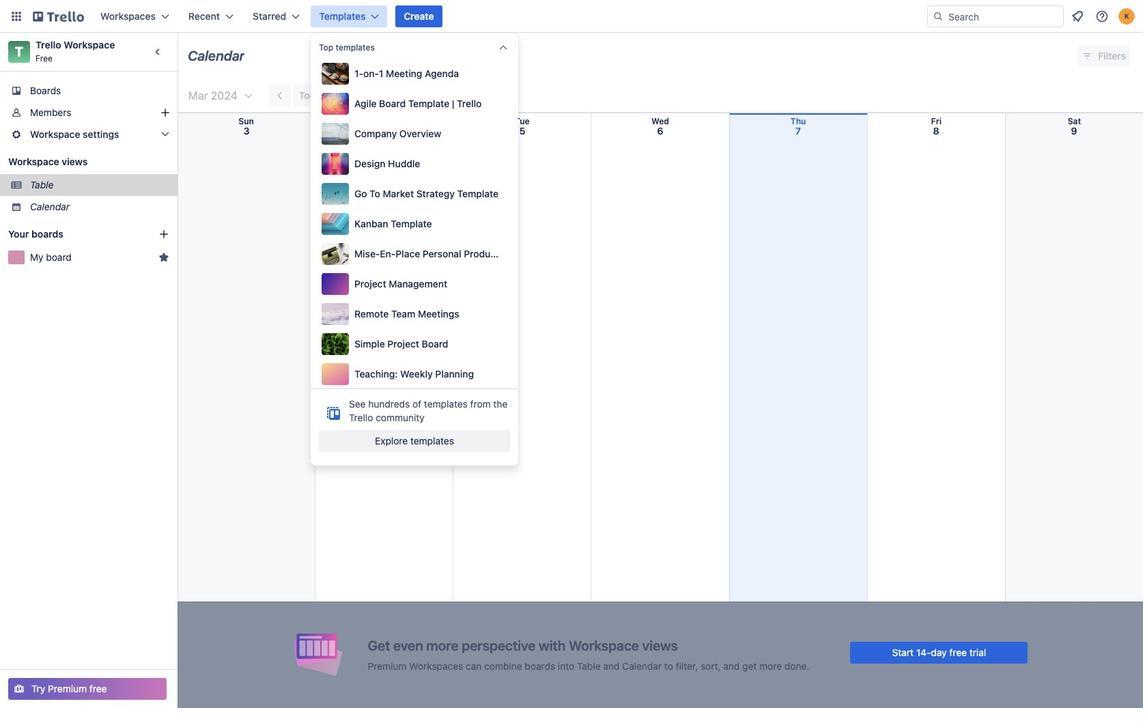 Task type: vqa. For each thing, say whether or not it's contained in the screenshot.
Calendar in the Get even more perspective with Workspace views Premium Workspaces can combine boards into Table and Calendar to filter, sort, and get more done.
yes



Task type: locate. For each thing, give the bounding box(es) containing it.
templates inside see hundreds of templates from the trello community
[[424, 398, 468, 410]]

premium inside try premium free "button"
[[48, 683, 87, 695]]

today
[[299, 90, 326, 101]]

more
[[426, 638, 459, 653], [760, 660, 782, 672]]

get even more perspective with workspace views premium workspaces can combine boards into table and calendar to filter, sort, and get more done.
[[368, 638, 810, 672]]

workspaces inside the get even more perspective with workspace views premium workspaces can combine boards into table and calendar to filter, sort, and get more done.
[[409, 660, 463, 672]]

table right into
[[577, 660, 601, 672]]

overview
[[400, 128, 442, 139]]

teaching:
[[355, 368, 398, 380]]

personal
[[423, 248, 462, 260]]

into
[[558, 660, 575, 672]]

1 vertical spatial templates
[[424, 398, 468, 410]]

5
[[520, 125, 526, 137]]

free right "day" on the bottom of page
[[950, 647, 967, 658]]

start 14-day free trial link
[[851, 642, 1028, 664]]

1 vertical spatial workspaces
[[409, 660, 463, 672]]

2 horizontal spatial trello
[[457, 98, 482, 109]]

1 horizontal spatial premium
[[368, 660, 407, 672]]

0 vertical spatial more
[[426, 638, 459, 653]]

design huddle
[[355, 158, 420, 169]]

community
[[376, 412, 425, 424]]

2 vertical spatial templates
[[411, 435, 454, 447]]

0 horizontal spatial calendar
[[30, 201, 70, 212]]

0 notifications image
[[1070, 8, 1086, 25]]

2 vertical spatial calendar
[[623, 660, 662, 672]]

1 horizontal spatial and
[[724, 660, 740, 672]]

simple
[[355, 338, 385, 350]]

to
[[665, 660, 674, 672]]

your
[[8, 228, 29, 240]]

views up "to"
[[643, 638, 678, 653]]

template left |
[[408, 98, 450, 109]]

tue
[[515, 116, 530, 126]]

kanban template button
[[319, 210, 510, 238]]

1 horizontal spatial more
[[760, 660, 782, 672]]

templates button
[[311, 5, 388, 27]]

trello down see
[[349, 412, 373, 424]]

fri
[[932, 116, 942, 126]]

my board link
[[30, 251, 153, 264]]

project inside project management button
[[355, 278, 386, 290]]

calendar link
[[30, 200, 169, 214]]

0 vertical spatial workspaces
[[100, 10, 156, 22]]

templates right of on the bottom of the page
[[424, 398, 468, 410]]

0 vertical spatial board
[[379, 98, 406, 109]]

0 vertical spatial template
[[408, 98, 450, 109]]

explore
[[375, 435, 408, 447]]

week
[[376, 90, 401, 101]]

1-on-1 meeting agenda button
[[319, 60, 510, 87]]

starred icon image
[[159, 252, 169, 263]]

template down go to market strategy template 'button'
[[391, 218, 432, 230]]

free right try in the bottom left of the page
[[89, 683, 107, 695]]

week button
[[368, 85, 428, 107]]

1 vertical spatial free
[[89, 683, 107, 695]]

templates up 1- at top left
[[336, 42, 375, 53]]

workspace settings button
[[0, 124, 178, 146]]

agile board template | trello
[[355, 98, 482, 109]]

workspaces up workspace navigation collapse icon in the top of the page
[[100, 10, 156, 22]]

1 vertical spatial premium
[[48, 683, 87, 695]]

board right agile
[[379, 98, 406, 109]]

0 horizontal spatial workspaces
[[100, 10, 156, 22]]

3
[[244, 125, 250, 137]]

planning
[[435, 368, 474, 380]]

workspace navigation collapse icon image
[[149, 42, 168, 61]]

template
[[408, 98, 450, 109], [458, 188, 499, 200], [391, 218, 432, 230]]

the
[[494, 398, 508, 410]]

premium down get
[[368, 660, 407, 672]]

14-
[[917, 647, 932, 658]]

free inside "start 14-day free trial" link
[[950, 647, 967, 658]]

1 vertical spatial trello
[[457, 98, 482, 109]]

1 vertical spatial views
[[643, 638, 678, 653]]

workspace up into
[[569, 638, 639, 653]]

0 vertical spatial trello
[[36, 39, 61, 51]]

1
[[379, 68, 384, 79]]

workspaces
[[100, 10, 156, 22], [409, 660, 463, 672]]

system
[[521, 248, 554, 260]]

board down meetings on the top of the page
[[422, 338, 449, 350]]

workspace down the back to home image
[[64, 39, 115, 51]]

productivity
[[464, 248, 518, 260]]

board inside button
[[379, 98, 406, 109]]

calendar up your boards
[[30, 201, 70, 212]]

and right into
[[604, 660, 620, 672]]

board
[[46, 251, 72, 263]]

with
[[539, 638, 566, 653]]

to
[[370, 188, 380, 200]]

0 horizontal spatial more
[[426, 638, 459, 653]]

1 vertical spatial project
[[388, 338, 419, 350]]

market
[[383, 188, 414, 200]]

0 vertical spatial project
[[355, 278, 386, 290]]

0 horizontal spatial premium
[[48, 683, 87, 695]]

more right even
[[426, 638, 459, 653]]

template right the strategy
[[458, 188, 499, 200]]

0 horizontal spatial views
[[62, 156, 88, 167]]

meeting
[[386, 68, 422, 79]]

trello inside button
[[457, 98, 482, 109]]

2024
[[211, 90, 238, 102]]

design huddle button
[[319, 150, 510, 178]]

workspace down members on the top left of the page
[[30, 128, 80, 140]]

1 horizontal spatial project
[[388, 338, 419, 350]]

1 horizontal spatial boards
[[525, 660, 556, 672]]

0 vertical spatial table
[[30, 179, 54, 191]]

boards down with
[[525, 660, 556, 672]]

1 vertical spatial calendar
[[30, 201, 70, 212]]

menu
[[319, 60, 554, 388]]

simple project board button
[[319, 331, 510, 358]]

kanban template
[[355, 218, 432, 230]]

boards
[[31, 228, 63, 240], [525, 660, 556, 672]]

weekly
[[400, 368, 433, 380]]

1 vertical spatial boards
[[525, 660, 556, 672]]

Calendar text field
[[188, 43, 245, 69]]

1-on-1 meeting agenda
[[355, 68, 459, 79]]

starred button
[[245, 5, 308, 27]]

0 vertical spatial templates
[[336, 42, 375, 53]]

1 horizontal spatial board
[[422, 338, 449, 350]]

1 horizontal spatial calendar
[[188, 48, 245, 64]]

premium right try in the bottom left of the page
[[48, 683, 87, 695]]

create
[[404, 10, 434, 22]]

calendar down recent popup button
[[188, 48, 245, 64]]

0 vertical spatial views
[[62, 156, 88, 167]]

trello right |
[[457, 98, 482, 109]]

calendar
[[188, 48, 245, 64], [30, 201, 70, 212], [623, 660, 662, 672]]

1 horizontal spatial trello
[[349, 412, 373, 424]]

premium inside the get even more perspective with workspace views premium workspaces can combine boards into table and calendar to filter, sort, and get more done.
[[368, 660, 407, 672]]

1 and from the left
[[604, 660, 620, 672]]

2 horizontal spatial calendar
[[623, 660, 662, 672]]

table down workspace views
[[30, 179, 54, 191]]

2 vertical spatial trello
[[349, 412, 373, 424]]

0 horizontal spatial free
[[89, 683, 107, 695]]

agile board template | trello button
[[319, 90, 510, 118]]

templates
[[336, 42, 375, 53], [424, 398, 468, 410], [411, 435, 454, 447]]

Search field
[[944, 6, 1064, 27]]

table inside the get even more perspective with workspace views premium workspaces can combine boards into table and calendar to filter, sort, and get more done.
[[577, 660, 601, 672]]

en-
[[380, 248, 396, 260]]

boards up my board
[[31, 228, 63, 240]]

calendar left "to"
[[623, 660, 662, 672]]

templates down see hundreds of templates from the trello community
[[411, 435, 454, 447]]

premium
[[368, 660, 407, 672], [48, 683, 87, 695]]

remote team meetings button
[[319, 301, 510, 328]]

1 vertical spatial more
[[760, 660, 782, 672]]

board inside button
[[422, 338, 449, 350]]

management
[[389, 278, 448, 290]]

t link
[[8, 41, 30, 63]]

views
[[62, 156, 88, 167], [643, 638, 678, 653]]

views inside the get even more perspective with workspace views premium workspaces can combine boards into table and calendar to filter, sort, and get more done.
[[643, 638, 678, 653]]

see hundreds of templates from the trello community
[[349, 398, 508, 424]]

team
[[391, 308, 416, 320]]

1 horizontal spatial free
[[950, 647, 967, 658]]

remote
[[355, 308, 389, 320]]

0 horizontal spatial project
[[355, 278, 386, 290]]

1 vertical spatial table
[[577, 660, 601, 672]]

1 horizontal spatial table
[[577, 660, 601, 672]]

more right get
[[760, 660, 782, 672]]

of
[[413, 398, 422, 410]]

0 horizontal spatial and
[[604, 660, 620, 672]]

1 horizontal spatial views
[[643, 638, 678, 653]]

remote team meetings
[[355, 308, 460, 320]]

0 horizontal spatial trello
[[36, 39, 61, 51]]

2 vertical spatial template
[[391, 218, 432, 230]]

0 vertical spatial boards
[[31, 228, 63, 240]]

table
[[30, 179, 54, 191], [577, 660, 601, 672]]

project down team
[[388, 338, 419, 350]]

0 vertical spatial free
[[950, 647, 967, 658]]

search image
[[933, 11, 944, 22]]

1 vertical spatial template
[[458, 188, 499, 200]]

|
[[452, 98, 455, 109]]

hundreds
[[368, 398, 410, 410]]

workspaces down even
[[409, 660, 463, 672]]

kendallparks02 (kendallparks02) image
[[1119, 8, 1136, 25]]

0 vertical spatial premium
[[368, 660, 407, 672]]

views down workspace settings
[[62, 156, 88, 167]]

1 horizontal spatial workspaces
[[409, 660, 463, 672]]

mar 2024 button
[[183, 85, 254, 107]]

project management
[[355, 278, 448, 290]]

trello up free
[[36, 39, 61, 51]]

free inside try premium free "button"
[[89, 683, 107, 695]]

project up remote
[[355, 278, 386, 290]]

0 horizontal spatial board
[[379, 98, 406, 109]]

and left get
[[724, 660, 740, 672]]

1 vertical spatial board
[[422, 338, 449, 350]]



Task type: describe. For each thing, give the bounding box(es) containing it.
6
[[658, 125, 664, 137]]

4
[[381, 125, 388, 137]]

go to market strategy template
[[355, 188, 499, 200]]

wed
[[652, 116, 670, 126]]

template inside button
[[391, 218, 432, 230]]

place
[[396, 248, 420, 260]]

company
[[355, 128, 397, 139]]

sat
[[1068, 116, 1082, 126]]

back to home image
[[33, 5, 84, 27]]

workspace inside dropdown button
[[30, 128, 80, 140]]

create button
[[396, 5, 442, 27]]

perspective
[[462, 638, 536, 653]]

recent button
[[180, 5, 242, 27]]

go
[[355, 188, 367, 200]]

simple project board
[[355, 338, 449, 350]]

project inside simple project board button
[[388, 338, 419, 350]]

company overview
[[355, 128, 442, 139]]

settings
[[83, 128, 119, 140]]

open information menu image
[[1096, 10, 1110, 23]]

0 vertical spatial calendar
[[188, 48, 245, 64]]

workspace inside the get even more perspective with workspace views premium workspaces can combine boards into table and calendar to filter, sort, and get more done.
[[569, 638, 639, 653]]

trello inside see hundreds of templates from the trello community
[[349, 412, 373, 424]]

table link
[[30, 178, 169, 192]]

9
[[1072, 125, 1078, 137]]

workspace down workspace settings
[[8, 156, 59, 167]]

mise-en-place personal productivity system
[[355, 248, 554, 260]]

get
[[743, 660, 757, 672]]

members
[[30, 107, 71, 118]]

primary element
[[0, 0, 1144, 33]]

from
[[470, 398, 491, 410]]

collapse image
[[498, 42, 509, 53]]

teaching: weekly planning
[[355, 368, 474, 380]]

0 horizontal spatial boards
[[31, 228, 63, 240]]

meetings
[[418, 308, 460, 320]]

members link
[[0, 102, 178, 124]]

boards inside the get even more perspective with workspace views premium workspaces can combine boards into table and calendar to filter, sort, and get more done.
[[525, 660, 556, 672]]

add board image
[[159, 229, 169, 240]]

get
[[368, 638, 390, 653]]

starred
[[253, 10, 286, 22]]

thu
[[791, 116, 806, 126]]

try premium free button
[[8, 678, 167, 700]]

workspace inside trello workspace free
[[64, 39, 115, 51]]

templates for top templates
[[336, 42, 375, 53]]

template inside 'button'
[[458, 188, 499, 200]]

trial
[[970, 647, 987, 658]]

explore templates
[[375, 435, 454, 447]]

calendar inside the get even more perspective with workspace views premium workspaces can combine boards into table and calendar to filter, sort, and get more done.
[[623, 660, 662, 672]]

filter,
[[676, 660, 698, 672]]

mar
[[189, 90, 208, 102]]

boards
[[30, 85, 61, 96]]

menu containing 1-on-1 meeting agenda
[[319, 60, 554, 388]]

mar 2024
[[189, 90, 238, 102]]

workspaces button
[[92, 5, 178, 27]]

explore templates link
[[319, 430, 510, 452]]

templates
[[319, 10, 366, 22]]

go to market strategy template button
[[319, 180, 510, 208]]

sort,
[[701, 660, 721, 672]]

templates for explore templates
[[411, 435, 454, 447]]

sun
[[239, 116, 254, 126]]

strategy
[[417, 188, 455, 200]]

trello workspace link
[[36, 39, 115, 51]]

day
[[932, 647, 947, 658]]

mise-en-place personal productivity system button
[[319, 240, 554, 268]]

filters
[[1099, 50, 1127, 61]]

kanban
[[355, 218, 388, 230]]

template inside button
[[408, 98, 450, 109]]

your boards with 1 items element
[[8, 226, 138, 243]]

start
[[893, 647, 914, 658]]

my
[[30, 251, 43, 263]]

0 horizontal spatial table
[[30, 179, 54, 191]]

your boards
[[8, 228, 63, 240]]

try
[[31, 683, 45, 695]]

trello inside trello workspace free
[[36, 39, 61, 51]]

even
[[393, 638, 423, 653]]

filters button
[[1078, 45, 1131, 67]]

on-
[[363, 68, 379, 79]]

2 and from the left
[[724, 660, 740, 672]]

workspace settings
[[30, 128, 119, 140]]

can
[[466, 660, 482, 672]]

recent
[[188, 10, 220, 22]]

company overview button
[[319, 120, 510, 148]]

agile
[[355, 98, 377, 109]]

top templates
[[319, 42, 375, 53]]

done.
[[785, 660, 810, 672]]

my board
[[30, 251, 72, 263]]

huddle
[[388, 158, 420, 169]]

free
[[36, 53, 53, 64]]

workspaces inside dropdown button
[[100, 10, 156, 22]]

project management button
[[319, 271, 510, 298]]

design
[[355, 158, 386, 169]]

teaching: weekly planning button
[[319, 361, 510, 388]]

boards link
[[0, 80, 178, 102]]

trello workspace free
[[36, 39, 115, 64]]



